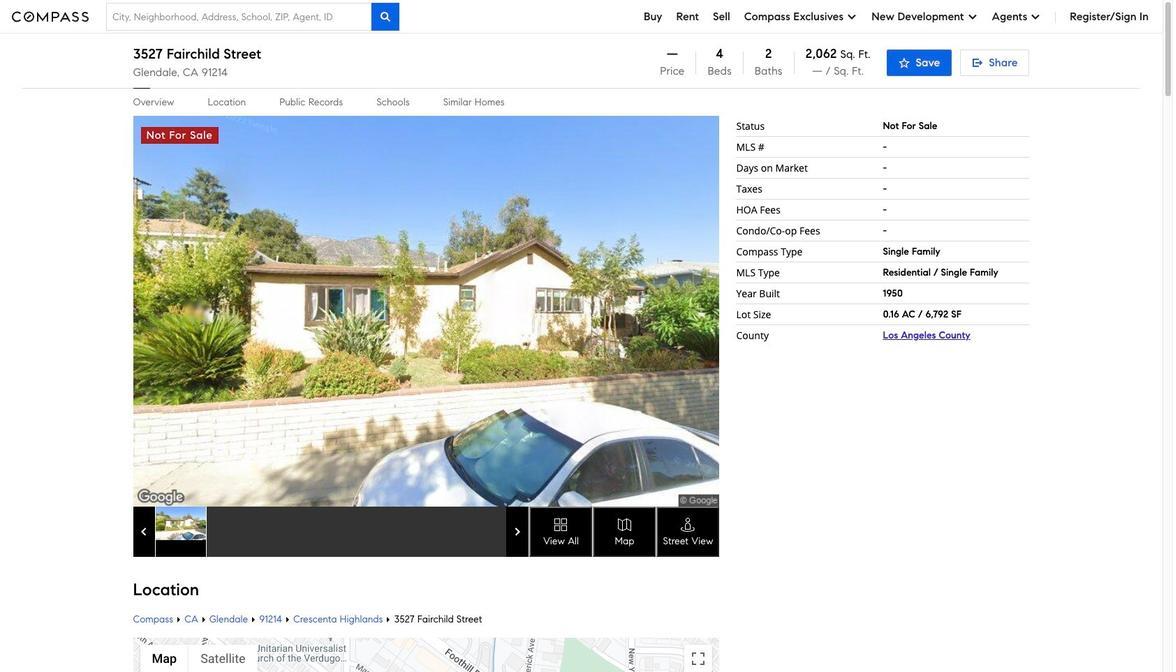Task type: vqa. For each thing, say whether or not it's contained in the screenshot.
menu bar at the bottom left of the page
yes



Task type: describe. For each thing, give the bounding box(es) containing it.
2 left image from the left
[[972, 57, 983, 68]]

map region
[[133, 638, 720, 673]]



Task type: locate. For each thing, give the bounding box(es) containing it.
left image
[[899, 57, 910, 68], [972, 57, 983, 68]]

0 horizontal spatial left image
[[899, 57, 910, 68]]

1 horizontal spatial left image
[[972, 57, 983, 68]]

1 left image from the left
[[899, 57, 910, 68]]

 image
[[133, 116, 720, 507], [155, 507, 206, 541]]

search image
[[380, 11, 391, 22]]

City, Neighborhood, Address, School, zip, Agent, ID text field
[[107, 3, 371, 30]]

menu bar
[[140, 645, 257, 673]]



